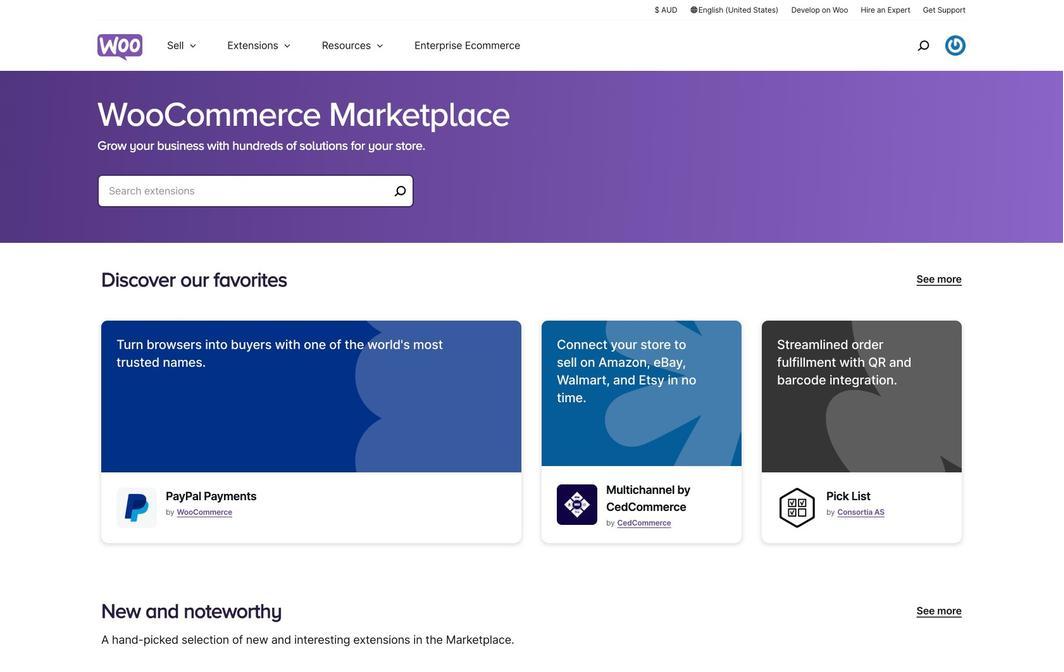 Task type: describe. For each thing, give the bounding box(es) containing it.
service navigation menu element
[[891, 25, 966, 66]]

open account menu image
[[946, 35, 966, 56]]



Task type: locate. For each thing, give the bounding box(es) containing it.
Search extensions search field
[[109, 182, 390, 200]]

None search field
[[97, 175, 414, 223]]

search image
[[913, 35, 934, 56]]



Task type: vqa. For each thing, say whether or not it's contained in the screenshot.
"Woo"
no



